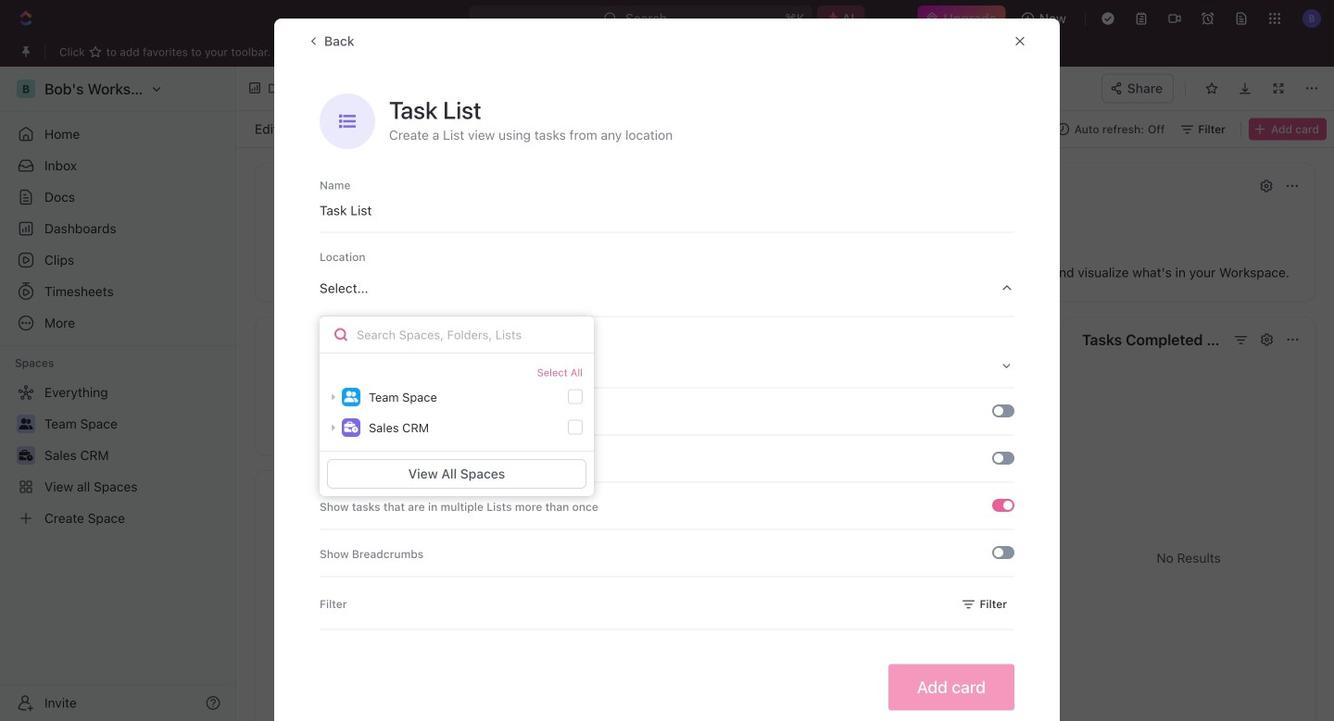 Task type: describe. For each thing, give the bounding box(es) containing it.
user group image
[[344, 392, 358, 403]]

Search Spaces, Folders, Lists text field
[[320, 317, 594, 354]]

tree inside sidebar navigation
[[7, 378, 228, 534]]

Card name text field
[[320, 194, 1015, 228]]



Task type: vqa. For each thing, say whether or not it's contained in the screenshot.
the Pulse link
no



Task type: locate. For each thing, give the bounding box(es) containing it.
None text field
[[365, 77, 658, 100]]

business time image
[[344, 422, 358, 433]]

sidebar navigation
[[0, 67, 236, 722]]

tree
[[7, 378, 228, 534]]



